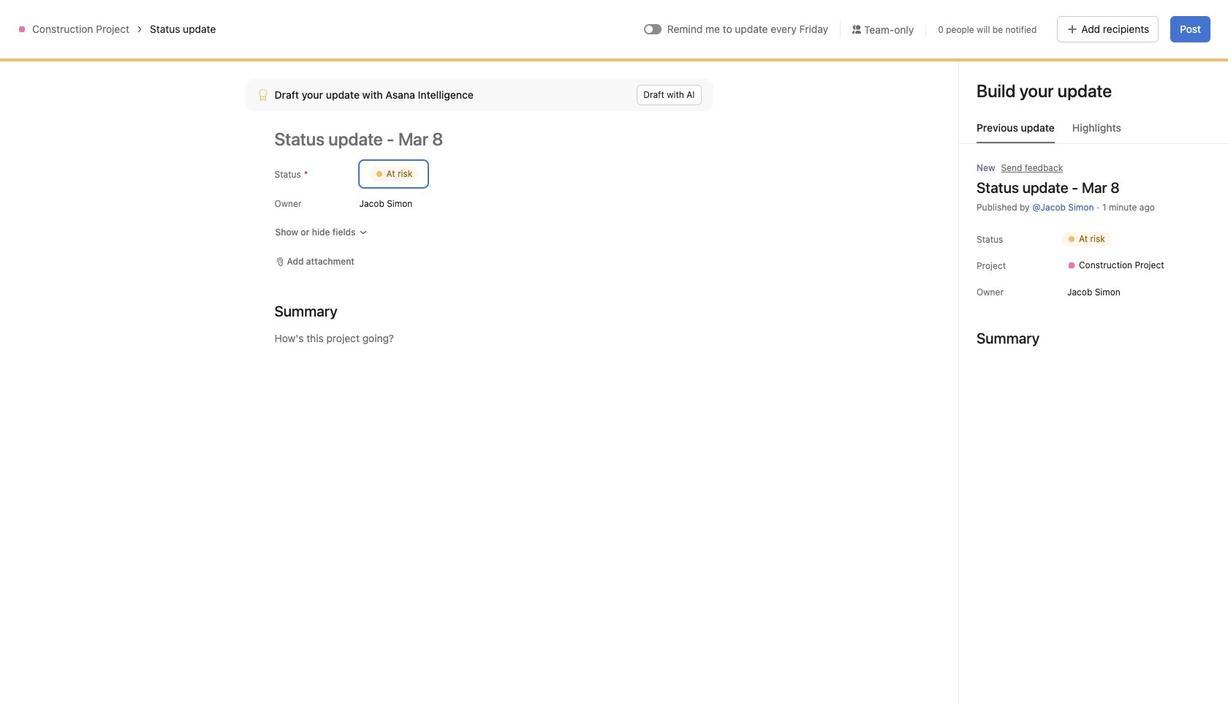 Task type: describe. For each thing, give the bounding box(es) containing it.
manage project members image
[[954, 53, 972, 71]]

rules for created image
[[1002, 138, 1013, 150]]

Title of update text field
[[275, 123, 713, 155]]

hide sidebar image
[[19, 12, 31, 23]]

add task image for rules for drafting image
[[358, 138, 370, 150]]

mark complete image
[[426, 175, 443, 192]]

Mark complete checkbox
[[426, 175, 443, 192]]



Task type: locate. For each thing, give the bounding box(es) containing it.
1 horizontal spatial add task image
[[1025, 138, 1037, 150]]

add task image
[[358, 138, 370, 150], [1025, 138, 1037, 150]]

add task image right rules for drafting image
[[358, 138, 370, 150]]

Section title text field
[[275, 301, 338, 322]]

2 add task image from the left
[[1025, 138, 1037, 150]]

rules for drafting image
[[335, 138, 347, 150]]

add to starred image
[[403, 48, 414, 59]]

tab list
[[959, 120, 1228, 144]]

add task image right rules for created 'icon'
[[1025, 138, 1037, 150]]

board image
[[202, 53, 219, 71]]

add task image for rules for created 'icon'
[[1025, 138, 1037, 150]]

0 horizontal spatial add task image
[[358, 138, 370, 150]]

switch
[[644, 24, 661, 34]]

1 add task image from the left
[[358, 138, 370, 150]]



Task type: vqa. For each thing, say whether or not it's contained in the screenshot.
topmost workspace
no



